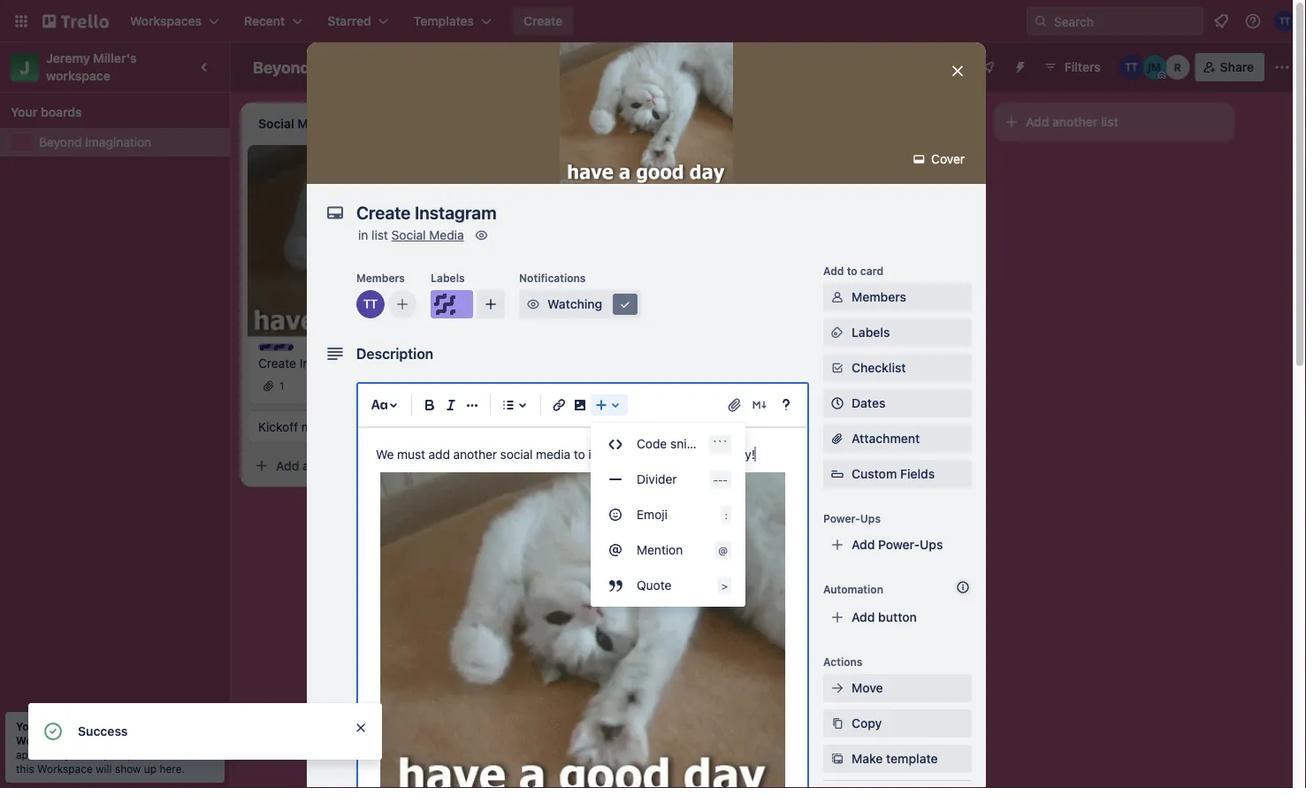 Task type: vqa. For each thing, say whether or not it's contained in the screenshot.
tools
no



Task type: describe. For each thing, give the bounding box(es) containing it.
0 notifications image
[[1211, 11, 1233, 32]]

to inside you requested to join this workspace.
[[96, 720, 106, 733]]

button
[[879, 610, 917, 625]]

create for create
[[524, 14, 563, 28]]

```
[[713, 438, 728, 450]]

0 horizontal spatial beyond imagination
[[39, 135, 151, 150]]

requested
[[38, 720, 93, 733]]

kickoff meeting
[[258, 419, 348, 434]]

your boards with 1 items element
[[11, 102, 211, 123]]

code snippet image
[[605, 434, 626, 455]]

in list social media
[[358, 228, 464, 242]]

add power-ups
[[852, 538, 944, 552]]

share
[[1221, 60, 1255, 74]]

add button
[[852, 610, 917, 625]]

more formatting image
[[462, 395, 483, 416]]

admin
[[159, 734, 189, 747]]

share button
[[1196, 53, 1265, 81]]

we
[[376, 447, 394, 462]]

jeremy miller's workspace
[[46, 51, 140, 83]]

1 vertical spatial beyond
[[39, 135, 82, 150]]

your
[[11, 105, 38, 119]]

0 horizontal spatial workspace
[[37, 763, 93, 775]]

create instagram
[[258, 356, 357, 370]]

card for add to card
[[861, 265, 884, 277]]

checklist
[[852, 361, 907, 375]]

kickoff meeting link
[[258, 418, 464, 436]]

0 vertical spatial labels
[[431, 272, 465, 284]]

:
[[725, 509, 728, 521]]

add button button
[[824, 603, 972, 632]]

fields
[[901, 467, 935, 481]]

j
[[20, 57, 30, 77]]

image image
[[570, 395, 591, 416]]

show menu image
[[1274, 58, 1292, 76]]

Search field
[[1049, 8, 1203, 35]]

instagram
[[300, 356, 357, 370]]

sm image inside watching button
[[617, 296, 634, 313]]

automation image
[[1007, 53, 1031, 78]]

will
[[96, 763, 112, 775]]

attachment button
[[824, 425, 972, 453]]

add to card
[[824, 265, 884, 277]]

we must add another social media to increase our youth credibility!
[[376, 447, 756, 462]]

this inside if a workspace admin approves your request, other boards in this workspace will show up here.
[[16, 763, 34, 775]]

your
[[65, 749, 87, 761]]

1 horizontal spatial labels
[[852, 325, 890, 340]]

emoji
[[637, 507, 668, 522]]

power-ups
[[824, 512, 881, 525]]

automation
[[824, 583, 884, 595]]

power ups image
[[982, 60, 996, 74]]

terry turtle (terryturtle) image right bold ⌘b icon
[[446, 376, 467, 397]]

workspace
[[46, 69, 111, 83]]

divider image
[[605, 469, 626, 490]]

watching button
[[519, 290, 641, 319]]

show
[[115, 763, 141, 775]]

code
[[637, 437, 667, 451]]

1
[[280, 380, 285, 392]]

customize views image
[[564, 58, 582, 76]]

kickoff
[[258, 419, 298, 434]]

sm image for checklist
[[829, 359, 847, 377]]

add a card
[[276, 458, 339, 473]]

thinking link
[[510, 163, 715, 181]]

a for add
[[303, 458, 310, 473]]

terry turtle (terryturtle) image left add members to card icon
[[357, 290, 385, 319]]

Main content area, start typing to enter text. text field
[[376, 444, 790, 788]]

thinking
[[510, 164, 559, 179]]

dates
[[852, 396, 886, 411]]

1 vertical spatial members
[[852, 290, 907, 304]]

template
[[887, 752, 938, 766]]

2 - from the left
[[718, 473, 723, 486]]

sm image for make template
[[829, 750, 847, 768]]

0 vertical spatial workspace
[[100, 734, 156, 747]]

jeremy
[[46, 51, 90, 65]]

sm image for cover link on the top right
[[911, 150, 928, 168]]

media
[[429, 228, 464, 242]]

create for create instagram
[[258, 356, 296, 370]]

to inside text box
[[574, 447, 585, 462]]

link image
[[549, 395, 570, 416]]

join
[[109, 720, 129, 733]]

checklist link
[[824, 354, 972, 382]]

back to home image
[[42, 7, 109, 35]]

attachment
[[852, 431, 920, 446]]

card for add a card
[[313, 458, 339, 473]]

cover
[[928, 152, 965, 166]]

thoughts
[[527, 153, 576, 165]]

create instagram link
[[258, 354, 464, 372]]

add another list
[[1026, 115, 1119, 129]]

actions
[[824, 656, 863, 668]]

1 - from the left
[[714, 473, 718, 486]]

youth
[[662, 447, 693, 462]]

workspace.
[[16, 734, 79, 747]]

cover link
[[905, 145, 976, 173]]

media
[[536, 447, 571, 462]]

you requested to join this workspace.
[[16, 720, 151, 747]]

1 vertical spatial color: purple, title: none image
[[258, 344, 294, 351]]

add
[[429, 447, 450, 462]]

our
[[640, 447, 658, 462]]

credibility!
[[697, 447, 756, 462]]

beyond imagination link
[[39, 134, 219, 151]]

add for add power-ups
[[852, 538, 875, 552]]

0 horizontal spatial list
[[372, 228, 388, 242]]

social
[[500, 447, 533, 462]]

add another list button
[[995, 103, 1235, 142]]

dates button
[[824, 389, 972, 418]]



Task type: locate. For each thing, give the bounding box(es) containing it.
add inside add power-ups link
[[852, 538, 875, 552]]

move
[[852, 681, 884, 695]]

sm image down add to card
[[829, 324, 847, 342]]

0 vertical spatial ups
[[861, 512, 881, 525]]

2 vertical spatial to
[[96, 720, 106, 733]]

0 horizontal spatial another
[[454, 447, 497, 462]]

rubyanndersson (rubyanndersson) image
[[1166, 55, 1191, 80]]

None text field
[[348, 196, 932, 228]]

power-
[[824, 512, 861, 525], [879, 538, 920, 552]]

1 horizontal spatial workspace
[[100, 734, 156, 747]]

miller's
[[93, 51, 137, 65]]

0 vertical spatial to
[[847, 265, 858, 277]]

0 horizontal spatial beyond
[[39, 135, 82, 150]]

to right media
[[574, 447, 585, 462]]

increase
[[589, 447, 636, 462]]

create from template… image
[[956, 161, 970, 175], [453, 459, 467, 473]]

another inside button
[[1053, 115, 1098, 129]]

0 horizontal spatial color: purple, title: none image
[[258, 344, 294, 351]]

make template
[[852, 752, 938, 766]]

add for add button
[[852, 610, 875, 625]]

0 horizontal spatial members
[[357, 272, 405, 284]]

menu containing code snippet
[[591, 426, 746, 603]]

Board name text field
[[244, 53, 413, 81]]

1 vertical spatial a
[[91, 734, 97, 747]]

1 horizontal spatial boards
[[164, 749, 198, 761]]

another down filters button
[[1053, 115, 1098, 129]]

boards right your
[[41, 105, 82, 119]]

0 vertical spatial list
[[1102, 115, 1119, 129]]

members down add to card
[[852, 290, 907, 304]]

sm image inside cover link
[[911, 150, 928, 168]]

add inside add a card button
[[276, 458, 299, 473]]

add a card button
[[248, 452, 446, 480]]

0 vertical spatial power-
[[824, 512, 861, 525]]

1 vertical spatial workspace
[[37, 763, 93, 775]]

create
[[524, 14, 563, 28], [258, 356, 296, 370]]

r
[[1175, 61, 1182, 73]]

1 vertical spatial card
[[313, 458, 339, 473]]

italic ⌘i image
[[441, 395, 462, 416]]

list left social
[[372, 228, 388, 242]]

add down automation image
[[1026, 115, 1050, 129]]

0 vertical spatial imagination
[[314, 58, 404, 77]]

divider
[[637, 472, 677, 487]]

if a workspace admin approves your request, other boards in this workspace will show up here.
[[16, 734, 210, 775]]

mention
[[637, 543, 683, 557]]

list inside add another list button
[[1102, 115, 1119, 129]]

editor toolbar toolbar
[[365, 391, 801, 607]]

card
[[861, 265, 884, 277], [313, 458, 339, 473]]

ups up add power-ups
[[861, 512, 881, 525]]

emoji image
[[605, 504, 626, 526]]

1 horizontal spatial beyond
[[253, 58, 310, 77]]

this right join
[[131, 720, 151, 733]]

0 vertical spatial members
[[357, 272, 405, 284]]

sm image for labels
[[829, 324, 847, 342]]

in right other
[[201, 749, 210, 761]]

terry turtle (terryturtle) image inside primary element
[[1275, 11, 1296, 32]]

card down meeting
[[313, 458, 339, 473]]

-
[[714, 473, 718, 486], [718, 473, 723, 486], [723, 473, 728, 486]]

add down power-ups
[[852, 538, 875, 552]]

color: bold red, title: "thoughts" element
[[510, 152, 576, 165]]

members up add members to card icon
[[357, 272, 405, 284]]

sm image down actions
[[829, 680, 847, 697]]

to up members link
[[847, 265, 858, 277]]

this inside you requested to join this workspace.
[[131, 720, 151, 733]]

sm image inside labels link
[[829, 324, 847, 342]]

imagination
[[314, 58, 404, 77], [85, 135, 151, 150]]

add power-ups link
[[824, 531, 972, 559]]

labels
[[431, 272, 465, 284], [852, 325, 890, 340]]

terry turtle (terryturtle) image left the r
[[1120, 55, 1145, 80]]

1 horizontal spatial to
[[574, 447, 585, 462]]

list down filters button
[[1102, 115, 1119, 129]]

1 horizontal spatial imagination
[[314, 58, 404, 77]]

0 vertical spatial a
[[303, 458, 310, 473]]

a right if
[[91, 734, 97, 747]]

a inside if a workspace admin approves your request, other boards in this workspace will show up here.
[[91, 734, 97, 747]]

lists image
[[498, 395, 519, 416]]

terry turtle (terryturtle) image right the "open information menu" image
[[1275, 11, 1296, 32]]

sm image left make on the right bottom of page
[[829, 750, 847, 768]]

1 horizontal spatial color: purple, title: none image
[[431, 290, 473, 319]]

add for add a card
[[276, 458, 299, 473]]

1 vertical spatial create
[[258, 356, 296, 370]]

request,
[[90, 749, 131, 761]]

0 vertical spatial in
[[358, 228, 368, 242]]

your boards
[[11, 105, 82, 119]]

power- down "custom"
[[824, 512, 861, 525]]

quote image
[[605, 575, 626, 596]]

0 horizontal spatial create from template… image
[[453, 459, 467, 473]]

1 vertical spatial create from template… image
[[453, 459, 467, 473]]

1 vertical spatial boards
[[164, 749, 198, 761]]

other
[[134, 749, 161, 761]]

a for if
[[91, 734, 97, 747]]

workspace down your at the left bottom of page
[[37, 763, 93, 775]]

add members to card image
[[396, 296, 410, 313]]

social media link
[[392, 228, 464, 242]]

workspace down join
[[100, 734, 156, 747]]

open information menu image
[[1245, 12, 1263, 30]]

mention image
[[605, 540, 626, 561]]

notifications
[[519, 272, 586, 284]]

1 vertical spatial list
[[372, 228, 388, 242]]

card up members link
[[861, 265, 884, 277]]

0 horizontal spatial ups
[[861, 512, 881, 525]]

1 horizontal spatial ups
[[920, 538, 944, 552]]

0 vertical spatial another
[[1053, 115, 1098, 129]]

1 horizontal spatial a
[[303, 458, 310, 473]]

sm image
[[911, 150, 928, 168], [473, 227, 491, 244], [829, 288, 847, 306], [617, 296, 634, 313], [829, 715, 847, 733]]

@
[[719, 544, 728, 557]]

another right add
[[454, 447, 497, 462]]

1 horizontal spatial members
[[852, 290, 907, 304]]

3 - from the left
[[723, 473, 728, 486]]

1 vertical spatial beyond imagination
[[39, 135, 151, 150]]

add
[[1026, 115, 1050, 129], [824, 265, 845, 277], [276, 458, 299, 473], [852, 538, 875, 552], [852, 610, 875, 625]]

1 horizontal spatial this
[[131, 720, 151, 733]]

ups down fields
[[920, 538, 944, 552]]

1 vertical spatial labels
[[852, 325, 890, 340]]

members
[[357, 272, 405, 284], [852, 290, 907, 304]]

1 horizontal spatial in
[[358, 228, 368, 242]]

add down the automation
[[852, 610, 875, 625]]

0 vertical spatial create from template… image
[[956, 161, 970, 175]]

1 horizontal spatial create from template… image
[[956, 161, 970, 175]]

0 vertical spatial create
[[524, 14, 563, 28]]

power- down power-ups
[[879, 538, 920, 552]]

copy link
[[824, 710, 972, 738]]

code snippet ```
[[637, 437, 728, 451]]

1 horizontal spatial create
[[524, 14, 563, 28]]

beyond inside text box
[[253, 58, 310, 77]]

0 horizontal spatial in
[[201, 749, 210, 761]]

description
[[357, 346, 434, 362]]

attach and insert link image
[[726, 396, 744, 414]]

jeremy miller (jeremymiller198) image
[[1143, 55, 1168, 80]]

1 horizontal spatial another
[[1053, 115, 1098, 129]]

filters
[[1065, 60, 1101, 74]]

1 vertical spatial imagination
[[85, 135, 151, 150]]

labels down the media
[[431, 272, 465, 284]]

text styles image
[[369, 395, 390, 416]]

a inside button
[[303, 458, 310, 473]]

success
[[78, 724, 128, 739]]

r button
[[1166, 55, 1191, 80]]

menu
[[591, 426, 746, 603]]

sm image inside make template link
[[829, 750, 847, 768]]

1 vertical spatial this
[[16, 763, 34, 775]]

boards inside if a workspace admin approves your request, other boards in this workspace will show up here.
[[164, 749, 198, 761]]

add inside add another list button
[[1026, 115, 1050, 129]]

sm image for watching
[[525, 296, 542, 313]]

0 horizontal spatial create
[[258, 356, 296, 370]]

make
[[852, 752, 883, 766]]

0 horizontal spatial boards
[[41, 105, 82, 119]]

primary element
[[0, 0, 1307, 42]]

sm image for move
[[829, 680, 847, 697]]

in left social
[[358, 228, 368, 242]]

thoughts thinking
[[510, 153, 576, 179]]

this
[[131, 720, 151, 733], [16, 763, 34, 775]]

a
[[303, 458, 310, 473], [91, 734, 97, 747]]

in
[[358, 228, 368, 242], [201, 749, 210, 761]]

---
[[714, 473, 728, 486]]

0 vertical spatial color: purple, title: none image
[[431, 290, 473, 319]]

0 vertical spatial this
[[131, 720, 151, 733]]

approves
[[16, 749, 62, 761]]

1 horizontal spatial beyond imagination
[[253, 58, 404, 77]]

sm image inside copy link
[[829, 715, 847, 733]]

copy
[[852, 716, 882, 731]]

another
[[1053, 115, 1098, 129], [454, 447, 497, 462]]

add down the kickoff
[[276, 458, 299, 473]]

to
[[847, 265, 858, 277], [574, 447, 585, 462], [96, 720, 106, 733]]

view markdown image
[[751, 396, 769, 414]]

1 horizontal spatial list
[[1102, 115, 1119, 129]]

custom
[[852, 467, 897, 481]]

snippet
[[671, 437, 713, 451]]

0 horizontal spatial labels
[[431, 272, 465, 284]]

sm image for members link
[[829, 288, 847, 306]]

this down approves
[[16, 763, 34, 775]]

open help dialog image
[[776, 395, 797, 416]]

0 vertical spatial beyond
[[253, 58, 310, 77]]

1 vertical spatial ups
[[920, 538, 944, 552]]

search image
[[1034, 14, 1049, 28]]

meeting
[[302, 419, 348, 434]]

add up members link
[[824, 265, 845, 277]]

terry turtle (terryturtle) image
[[1275, 11, 1296, 32], [1120, 55, 1145, 80], [357, 290, 385, 319], [446, 376, 467, 397]]

create inside button
[[524, 14, 563, 28]]

1 vertical spatial another
[[454, 447, 497, 462]]

sm image inside watching button
[[525, 296, 542, 313]]

boards down admin on the left bottom of the page
[[164, 749, 198, 761]]

make template link
[[824, 745, 972, 773]]

0 horizontal spatial imagination
[[85, 135, 151, 150]]

filters button
[[1039, 53, 1107, 81]]

to left join
[[96, 720, 106, 733]]

1 vertical spatial in
[[201, 749, 210, 761]]

0 horizontal spatial to
[[96, 720, 106, 733]]

add for add to card
[[824, 265, 845, 277]]

imagination inside text box
[[314, 58, 404, 77]]

menu inside editor toolbar toolbar
[[591, 426, 746, 603]]

0 horizontal spatial card
[[313, 458, 339, 473]]

>
[[722, 580, 728, 592]]

create button
[[513, 7, 574, 35]]

color: purple, title: none image
[[431, 290, 473, 319], [258, 344, 294, 351]]

sm image for copy link
[[829, 715, 847, 733]]

up
[[144, 763, 157, 775]]

a down kickoff meeting on the left of the page
[[303, 458, 310, 473]]

1 vertical spatial to
[[574, 447, 585, 462]]

labels link
[[824, 319, 972, 347]]

labels up checklist
[[852, 325, 890, 340]]

must
[[397, 447, 426, 462]]

0 vertical spatial boards
[[41, 105, 82, 119]]

0 horizontal spatial power-
[[824, 512, 861, 525]]

sm image left checklist
[[829, 359, 847, 377]]

2 horizontal spatial to
[[847, 265, 858, 277]]

1 horizontal spatial power-
[[879, 538, 920, 552]]

card inside button
[[313, 458, 339, 473]]

workspace
[[100, 734, 156, 747], [37, 763, 93, 775]]

members link
[[824, 283, 972, 311]]

add inside add button "button"
[[852, 610, 875, 625]]

boards
[[41, 105, 82, 119], [164, 749, 198, 761]]

1 horizontal spatial card
[[861, 265, 884, 277]]

color: purple, title: none image right add members to card icon
[[431, 290, 473, 319]]

dismiss flag image
[[354, 721, 368, 735]]

in inside if a workspace admin approves your request, other boards in this workspace will show up here.
[[201, 749, 210, 761]]

0 vertical spatial card
[[861, 265, 884, 277]]

0 horizontal spatial this
[[16, 763, 34, 775]]

0 horizontal spatial a
[[91, 734, 97, 747]]

0 vertical spatial beyond imagination
[[253, 58, 404, 77]]

bold ⌘b image
[[419, 395, 441, 416]]

sm image
[[525, 296, 542, 313], [829, 324, 847, 342], [829, 359, 847, 377], [829, 680, 847, 697], [829, 750, 847, 768]]

sm image inside checklist link
[[829, 359, 847, 377]]

beyond imagination
[[253, 58, 404, 77], [39, 135, 151, 150]]

watching
[[548, 297, 603, 311]]

another inside main content area, start typing to enter text. text box
[[454, 447, 497, 462]]

sm image inside move link
[[829, 680, 847, 697]]

here.
[[160, 763, 185, 775]]

add for add another list
[[1026, 115, 1050, 129]]

quote
[[637, 578, 672, 593]]

power- inside add power-ups link
[[879, 538, 920, 552]]

color: purple, title: none image up create instagram
[[258, 344, 294, 351]]

sm image inside members link
[[829, 288, 847, 306]]

if
[[82, 734, 89, 747]]

custom fields
[[852, 467, 935, 481]]

custom fields button
[[824, 465, 972, 483]]

social
[[392, 228, 426, 242]]

sm image down notifications on the left
[[525, 296, 542, 313]]

1 vertical spatial power-
[[879, 538, 920, 552]]

beyond imagination inside text box
[[253, 58, 404, 77]]

ups
[[861, 512, 881, 525], [920, 538, 944, 552]]



